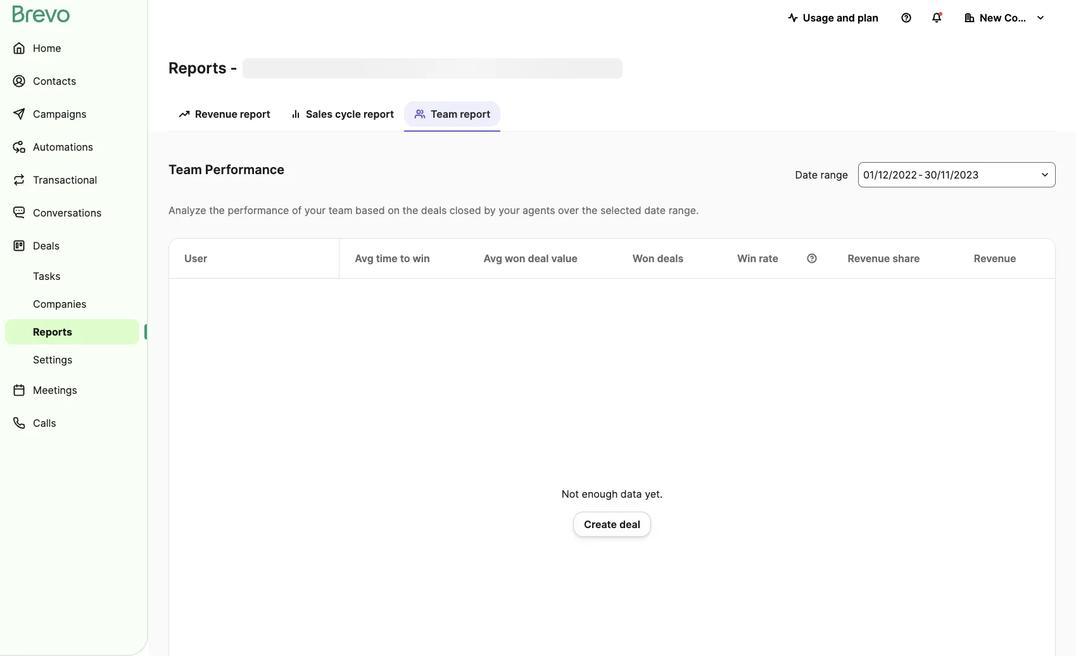 Task type: describe. For each thing, give the bounding box(es) containing it.
2 your from the left
[[499, 204, 520, 217]]

tasks link
[[5, 264, 139, 289]]

date
[[795, 169, 818, 181]]

companies link
[[5, 291, 139, 317]]

team for team report
[[431, 108, 458, 120]]

closed
[[450, 204, 481, 217]]

create deal button
[[573, 512, 651, 537]]

01/12/2022 - 30/11/2023
[[863, 169, 979, 181]]

usage and plan
[[803, 11, 879, 24]]

company
[[1005, 11, 1051, 24]]

analyze the performance of your team based on the deals closed by your agents over the selected date range.
[[169, 204, 699, 217]]

team report link
[[404, 101, 501, 132]]

revenue report link
[[169, 101, 281, 131]]

calls link
[[5, 408, 139, 438]]

user
[[184, 252, 207, 265]]

value
[[551, 252, 578, 265]]

won deals
[[633, 252, 684, 265]]

not
[[562, 488, 579, 500]]

1 your from the left
[[305, 204, 326, 217]]

range
[[821, 169, 848, 181]]

new company button
[[955, 5, 1056, 30]]

date
[[644, 204, 666, 217]]

tab list containing revenue report
[[169, 101, 1056, 132]]

performance
[[205, 162, 285, 177]]

date range
[[795, 169, 848, 181]]

home
[[33, 42, 61, 54]]

01/12/2022
[[863, 169, 917, 181]]

sales cycle report
[[306, 108, 394, 120]]

win rate
[[737, 252, 779, 265]]

new
[[980, 11, 1002, 24]]

conversations
[[33, 207, 102, 219]]

not enough data yet.
[[562, 488, 663, 500]]

automations
[[33, 141, 93, 153]]

tasks
[[33, 270, 61, 283]]

revenue for revenue report
[[195, 108, 237, 120]]

over
[[558, 204, 579, 217]]

agents
[[523, 204, 555, 217]]

to
[[400, 252, 410, 265]]

meetings
[[33, 384, 77, 397]]

reports for reports
[[33, 326, 72, 338]]

sales
[[306, 108, 333, 120]]

by
[[484, 204, 496, 217]]

and
[[837, 11, 855, 24]]

report for revenue report
[[240, 108, 270, 120]]

won
[[633, 252, 655, 265]]

3 the from the left
[[582, 204, 598, 217]]

contacts
[[33, 75, 76, 87]]

2 horizontal spatial revenue
[[974, 252, 1017, 265]]

win
[[413, 252, 430, 265]]

avg time to win
[[355, 252, 430, 265]]

transactional link
[[5, 165, 139, 195]]

on
[[388, 204, 400, 217]]

create
[[584, 518, 617, 531]]



Task type: vqa. For each thing, say whether or not it's contained in the screenshot.
the left your
yes



Task type: locate. For each thing, give the bounding box(es) containing it.
1 horizontal spatial revenue
[[848, 252, 890, 265]]

0 horizontal spatial the
[[209, 204, 225, 217]]

1 vertical spatial -
[[919, 169, 923, 181]]

home link
[[5, 33, 139, 63]]

1 horizontal spatial the
[[403, 204, 418, 217]]

deal right the create
[[620, 518, 640, 531]]

revenue report
[[195, 108, 270, 120]]

2 the from the left
[[403, 204, 418, 217]]

0 horizontal spatial reports
[[33, 326, 72, 338]]

rate
[[759, 252, 779, 265]]

- up revenue report
[[230, 59, 237, 77]]

yet.
[[645, 488, 663, 500]]

reports
[[169, 59, 227, 77], [33, 326, 72, 338]]

based
[[355, 204, 385, 217]]

1 report from the left
[[240, 108, 270, 120]]

settings link
[[5, 347, 139, 372]]

win
[[737, 252, 757, 265]]

team report
[[431, 108, 491, 120]]

settings
[[33, 353, 72, 366]]

revenue share
[[848, 252, 920, 265]]

reports up revenue report link
[[169, 59, 227, 77]]

your right by
[[499, 204, 520, 217]]

contacts link
[[5, 66, 139, 96]]

avg
[[355, 252, 374, 265], [484, 252, 502, 265]]

team
[[431, 108, 458, 120], [169, 162, 202, 177]]

1 the from the left
[[209, 204, 225, 217]]

conversations link
[[5, 198, 139, 228]]

cycle
[[335, 108, 361, 120]]

revenue
[[195, 108, 237, 120], [848, 252, 890, 265], [974, 252, 1017, 265]]

automations link
[[5, 132, 139, 162]]

of
[[292, 204, 302, 217]]

report for team report
[[460, 108, 491, 120]]

performance
[[228, 204, 289, 217]]

0 horizontal spatial your
[[305, 204, 326, 217]]

1 vertical spatial team
[[169, 162, 202, 177]]

- right '01/12/2022'
[[919, 169, 923, 181]]

0 horizontal spatial team
[[169, 162, 202, 177]]

1 horizontal spatial avg
[[484, 252, 502, 265]]

0 horizontal spatial -
[[230, 59, 237, 77]]

share
[[893, 252, 920, 265]]

reports link
[[5, 319, 139, 345]]

deal
[[528, 252, 549, 265], [620, 518, 640, 531]]

reports for reports -
[[169, 59, 227, 77]]

-
[[230, 59, 237, 77], [919, 169, 923, 181]]

0 vertical spatial deals
[[421, 204, 447, 217]]

enough
[[582, 488, 618, 500]]

0 horizontal spatial deals
[[421, 204, 447, 217]]

deals
[[421, 204, 447, 217], [657, 252, 684, 265]]

campaigns link
[[5, 99, 139, 129]]

deal right won
[[528, 252, 549, 265]]

report
[[240, 108, 270, 120], [364, 108, 394, 120], [460, 108, 491, 120]]

0 horizontal spatial report
[[240, 108, 270, 120]]

time
[[376, 252, 398, 265]]

the right the on
[[403, 204, 418, 217]]

reports up settings
[[33, 326, 72, 338]]

deals link
[[5, 231, 139, 261]]

avg won deal value
[[484, 252, 578, 265]]

1 avg from the left
[[355, 252, 374, 265]]

usage
[[803, 11, 834, 24]]

2 horizontal spatial report
[[460, 108, 491, 120]]

companies
[[33, 298, 87, 310]]

selected
[[601, 204, 642, 217]]

0 vertical spatial -
[[230, 59, 237, 77]]

avg left won
[[484, 252, 502, 265]]

new company
[[980, 11, 1051, 24]]

1 horizontal spatial your
[[499, 204, 520, 217]]

1 horizontal spatial report
[[364, 108, 394, 120]]

2 report from the left
[[364, 108, 394, 120]]

meetings link
[[5, 375, 139, 405]]

1 horizontal spatial deal
[[620, 518, 640, 531]]

1 vertical spatial deals
[[657, 252, 684, 265]]

data
[[621, 488, 642, 500]]

team
[[329, 204, 353, 217]]

1 horizontal spatial team
[[431, 108, 458, 120]]

deals right won
[[657, 252, 684, 265]]

0 horizontal spatial avg
[[355, 252, 374, 265]]

calls
[[33, 417, 56, 430]]

avg for avg time to win
[[355, 252, 374, 265]]

1 horizontal spatial deals
[[657, 252, 684, 265]]

the right analyze
[[209, 204, 225, 217]]

usage and plan button
[[778, 5, 889, 30]]

the right over
[[582, 204, 598, 217]]

0 horizontal spatial deal
[[528, 252, 549, 265]]

tab list
[[169, 101, 1056, 132]]

3 report from the left
[[460, 108, 491, 120]]

1 horizontal spatial reports
[[169, 59, 227, 77]]

1 vertical spatial reports
[[33, 326, 72, 338]]

plan
[[858, 11, 879, 24]]

- for reports
[[230, 59, 237, 77]]

analyze
[[169, 204, 206, 217]]

2 avg from the left
[[484, 252, 502, 265]]

2 horizontal spatial the
[[582, 204, 598, 217]]

- for 01/12/2022
[[919, 169, 923, 181]]

your right 'of'
[[305, 204, 326, 217]]

avg left time
[[355, 252, 374, 265]]

campaigns
[[33, 108, 87, 120]]

reports -
[[169, 59, 237, 77]]

deals left 'closed'
[[421, 204, 447, 217]]

deals
[[33, 239, 60, 252]]

1 horizontal spatial -
[[919, 169, 923, 181]]

your
[[305, 204, 326, 217], [499, 204, 520, 217]]

0 horizontal spatial revenue
[[195, 108, 237, 120]]

0 vertical spatial deal
[[528, 252, 549, 265]]

avg for avg won deal value
[[484, 252, 502, 265]]

team performance
[[169, 162, 285, 177]]

sales cycle report link
[[281, 101, 404, 131]]

deal inside button
[[620, 518, 640, 531]]

transactional
[[33, 174, 97, 186]]

30/11/2023
[[925, 169, 979, 181]]

1 vertical spatial deal
[[620, 518, 640, 531]]

0 vertical spatial team
[[431, 108, 458, 120]]

range.
[[669, 204, 699, 217]]

report inside 'link'
[[364, 108, 394, 120]]

team for team performance
[[169, 162, 202, 177]]

revenue for revenue share
[[848, 252, 890, 265]]

won
[[505, 252, 526, 265]]

create deal
[[584, 518, 640, 531]]

the
[[209, 204, 225, 217], [403, 204, 418, 217], [582, 204, 598, 217]]

0 vertical spatial reports
[[169, 59, 227, 77]]



